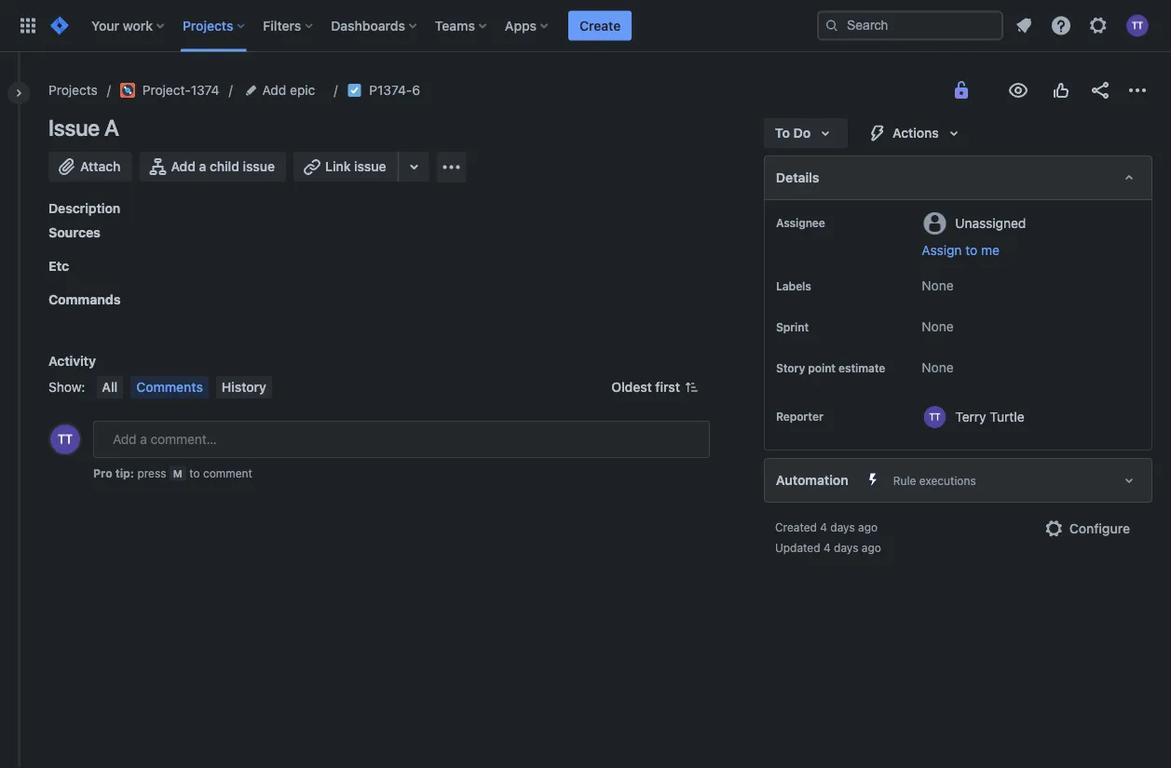 Task type: vqa. For each thing, say whether or not it's contained in the screenshot.
'GTMS-'
no



Task type: describe. For each thing, give the bounding box(es) containing it.
jira software image
[[48, 14, 71, 37]]

tip:
[[115, 467, 134, 480]]

sources
[[48, 225, 100, 240]]

project 1374 image
[[120, 83, 135, 98]]

banner containing your work
[[0, 0, 1171, 52]]

sidebar navigation image
[[0, 75, 41, 112]]

pro tip: press m to comment
[[93, 467, 252, 480]]

reporter pin to top. only you can see pinned fields. image
[[827, 409, 842, 424]]

appswitcher icon image
[[17, 14, 39, 37]]

menu bar containing all
[[93, 376, 276, 399]]

executions
[[919, 474, 976, 487]]

actions image
[[1126, 79, 1149, 102]]

jira software image
[[48, 14, 71, 37]]

reporter
[[776, 410, 823, 423]]

story point estimate
[[776, 361, 885, 375]]

create
[[580, 18, 621, 33]]

project-
[[142, 82, 191, 98]]

oldest first
[[611, 380, 680, 395]]

your work
[[91, 18, 153, 33]]

search image
[[824, 18, 839, 33]]

add epic button
[[242, 79, 321, 102]]

add app image
[[440, 156, 463, 178]]

terry
[[955, 409, 986, 424]]

watch options: you are not watching this issue, 0 people watching image
[[1007, 79, 1029, 102]]

all
[[102, 380, 118, 395]]

history
[[222, 380, 266, 395]]

epic
[[290, 82, 315, 98]]

press
[[137, 467, 166, 480]]

assign to me button
[[922, 241, 1133, 260]]

child
[[210, 159, 239, 174]]

configure link
[[1032, 514, 1141, 544]]

point
[[808, 361, 836, 375]]

1 vertical spatial days
[[834, 541, 858, 554]]

automation
[[776, 473, 848, 488]]

estimate
[[838, 361, 885, 375]]

filters
[[263, 18, 301, 33]]

add epic
[[262, 82, 315, 98]]

rule
[[893, 474, 916, 487]]

me
[[981, 243, 999, 258]]

assign to me
[[922, 243, 999, 258]]

add a child issue button
[[139, 152, 286, 182]]

to do
[[775, 125, 811, 141]]

sprint
[[776, 320, 809, 334]]

a
[[199, 159, 206, 174]]

dashboards
[[331, 18, 405, 33]]

pro
[[93, 467, 112, 480]]

0 vertical spatial ago
[[858, 521, 878, 534]]

apps button
[[499, 11, 555, 41]]

none for story point estimate
[[922, 360, 954, 375]]

history button
[[216, 376, 272, 399]]

details
[[776, 170, 819, 185]]

6
[[412, 82, 420, 98]]

copy link to issue image
[[417, 82, 431, 97]]

rule executions
[[893, 474, 976, 487]]

add a child issue
[[171, 159, 275, 174]]

attach button
[[48, 152, 132, 182]]

link web pages and more image
[[403, 156, 425, 178]]

1 vertical spatial 4
[[824, 541, 831, 554]]

created
[[775, 521, 817, 534]]

actions
[[893, 125, 939, 141]]

projects for projects link
[[48, 82, 98, 98]]

issue inside button
[[354, 159, 386, 174]]

activity
[[48, 354, 96, 369]]

Search field
[[817, 11, 1003, 41]]

create button
[[568, 11, 632, 41]]

p1374-6
[[369, 82, 420, 98]]



Task type: locate. For each thing, give the bounding box(es) containing it.
1 horizontal spatial issue
[[354, 159, 386, 174]]

to
[[965, 243, 977, 258], [189, 467, 200, 480]]

projects for projects popup button
[[183, 18, 233, 33]]

settings image
[[1087, 14, 1110, 37]]

filters button
[[257, 11, 320, 41]]

days right updated
[[834, 541, 858, 554]]

do
[[793, 125, 811, 141]]

menu bar
[[93, 376, 276, 399]]

Add a comment… field
[[93, 421, 710, 458]]

projects up issue on the top left of page
[[48, 82, 98, 98]]

share image
[[1089, 79, 1111, 102]]

your
[[91, 18, 119, 33]]

0 horizontal spatial issue
[[243, 159, 275, 174]]

1 horizontal spatial add
[[262, 82, 286, 98]]

to
[[775, 125, 790, 141]]

0 vertical spatial days
[[830, 521, 855, 534]]

add
[[262, 82, 286, 98], [171, 159, 196, 174]]

to left me
[[965, 243, 977, 258]]

attach
[[80, 159, 121, 174]]

show:
[[48, 380, 85, 395]]

task image
[[347, 83, 362, 98]]

link issue button
[[293, 152, 399, 182]]

apps
[[505, 18, 537, 33]]

first
[[655, 380, 680, 395]]

help image
[[1050, 14, 1072, 37]]

1 vertical spatial to
[[189, 467, 200, 480]]

story point estimate pin to top. only you can see pinned fields. image
[[795, 375, 809, 390]]

notifications image
[[1013, 14, 1035, 37]]

turtle
[[990, 409, 1024, 424]]

add inside dropdown button
[[262, 82, 286, 98]]

to do button
[[764, 118, 848, 148]]

actions button
[[855, 118, 976, 148]]

projects
[[183, 18, 233, 33], [48, 82, 98, 98]]

projects inside popup button
[[183, 18, 233, 33]]

1 none from the top
[[922, 278, 954, 293]]

comments button
[[131, 376, 209, 399]]

comment
[[203, 467, 252, 480]]

projects up 1374 on the left top of page
[[183, 18, 233, 33]]

m
[[173, 468, 182, 480]]

labels
[[776, 279, 811, 293]]

4 right created
[[820, 521, 827, 534]]

your work button
[[86, 11, 171, 41]]

1 vertical spatial ago
[[862, 541, 881, 554]]

4 right updated
[[824, 541, 831, 554]]

terry turtle
[[955, 409, 1024, 424]]

your profile and settings image
[[1126, 14, 1149, 37]]

newest first image
[[684, 380, 699, 395]]

0 vertical spatial add
[[262, 82, 286, 98]]

ago
[[858, 521, 878, 534], [862, 541, 881, 554]]

2 issue from the left
[[354, 159, 386, 174]]

1 vertical spatial projects
[[48, 82, 98, 98]]

configure
[[1069, 521, 1130, 537]]

days right created
[[830, 521, 855, 534]]

p1374-
[[369, 82, 412, 98]]

issue
[[48, 115, 100, 141]]

profile image of terry turtle image
[[50, 425, 80, 455]]

issue right child
[[243, 159, 275, 174]]

work
[[123, 18, 153, 33]]

0 vertical spatial projects
[[183, 18, 233, 33]]

oldest first button
[[600, 376, 710, 399]]

all button
[[96, 376, 123, 399]]

0 vertical spatial 4
[[820, 521, 827, 534]]

automation element
[[764, 458, 1152, 503]]

0 vertical spatial none
[[922, 278, 954, 293]]

2 none from the top
[[922, 319, 954, 334]]

issue
[[243, 159, 275, 174], [354, 159, 386, 174]]

3 none from the top
[[922, 360, 954, 375]]

assign
[[922, 243, 962, 258]]

ago right updated
[[862, 541, 881, 554]]

ago right created
[[858, 521, 878, 534]]

4
[[820, 521, 827, 534], [824, 541, 831, 554]]

1 horizontal spatial to
[[965, 243, 977, 258]]

to inside button
[[965, 243, 977, 258]]

issue a
[[48, 115, 119, 141]]

1 vertical spatial none
[[922, 319, 954, 334]]

oldest
[[611, 380, 652, 395]]

add for add epic
[[262, 82, 286, 98]]

add left the a
[[171, 159, 196, 174]]

none
[[922, 278, 954, 293], [922, 319, 954, 334], [922, 360, 954, 375]]

p1374-6 link
[[369, 79, 420, 102]]

1 vertical spatial add
[[171, 159, 196, 174]]

issue right link
[[354, 159, 386, 174]]

0 horizontal spatial to
[[189, 467, 200, 480]]

primary element
[[11, 0, 817, 52]]

assignee
[[776, 216, 825, 229]]

created 4 days ago updated 4 days ago
[[775, 521, 881, 554]]

vote options: no one has voted for this issue yet. image
[[1050, 79, 1072, 102]]

unassigned
[[955, 215, 1026, 231]]

link
[[325, 159, 351, 174]]

teams button
[[429, 11, 494, 41]]

commands
[[48, 292, 121, 307]]

projects button
[[177, 11, 252, 41]]

link issue
[[325, 159, 386, 174]]

days
[[830, 521, 855, 534], [834, 541, 858, 554]]

details element
[[764, 156, 1152, 200]]

0 vertical spatial to
[[965, 243, 977, 258]]

project-1374 link
[[120, 79, 219, 102]]

etc
[[48, 259, 69, 274]]

dashboards button
[[325, 11, 424, 41]]

to right m
[[189, 467, 200, 480]]

1 horizontal spatial projects
[[183, 18, 233, 33]]

project-1374
[[142, 82, 219, 98]]

2 vertical spatial none
[[922, 360, 954, 375]]

none for sprint
[[922, 319, 954, 334]]

issue inside button
[[243, 159, 275, 174]]

add for add a child issue
[[171, 159, 196, 174]]

banner
[[0, 0, 1171, 52]]

description
[[48, 201, 120, 216]]

0 horizontal spatial projects
[[48, 82, 98, 98]]

projects link
[[48, 79, 98, 102]]

add inside button
[[171, 159, 196, 174]]

a
[[104, 115, 119, 141]]

teams
[[435, 18, 475, 33]]

1374
[[191, 82, 219, 98]]

updated
[[775, 541, 820, 554]]

add left epic
[[262, 82, 286, 98]]

1 issue from the left
[[243, 159, 275, 174]]

story
[[776, 361, 805, 375]]

assignee pin to top. only you can see pinned fields. image
[[829, 215, 844, 230]]

comments
[[136, 380, 203, 395]]

0 horizontal spatial add
[[171, 159, 196, 174]]



